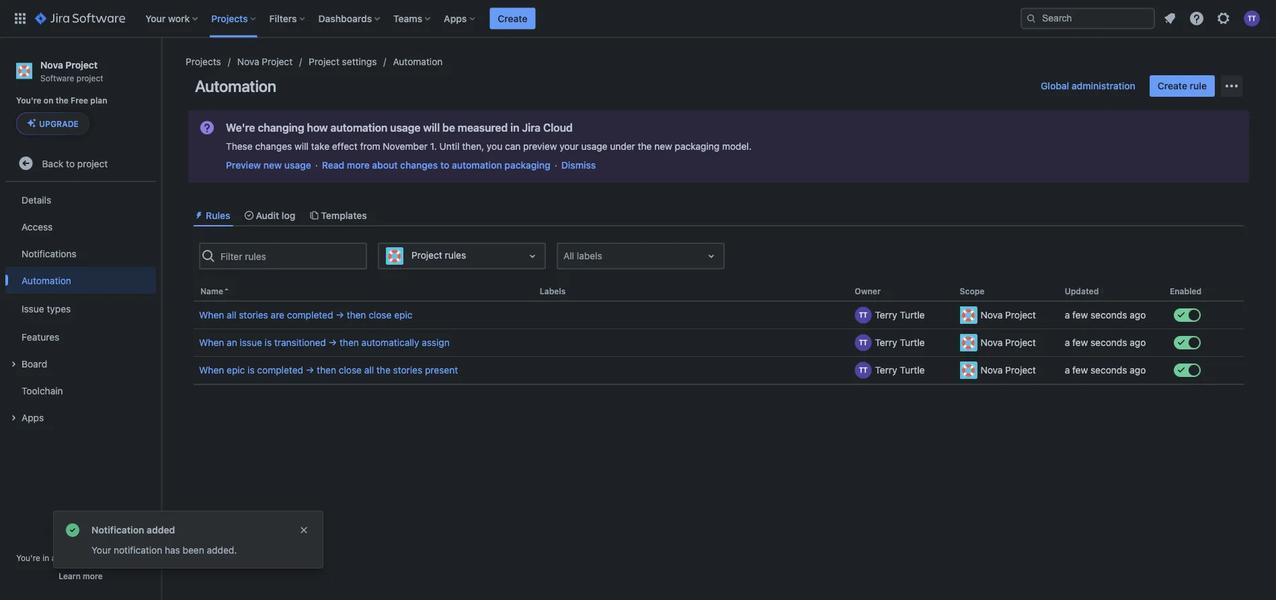 Task type: locate. For each thing, give the bounding box(es) containing it.
ago for when all stories are completed → then close epic
[[1130, 310, 1146, 321]]

apps inside popup button
[[444, 13, 467, 24]]

1 vertical spatial terry turtle
[[875, 337, 925, 349]]

the down automatically
[[377, 365, 391, 376]]

project up "details" link
[[77, 158, 108, 169]]

group
[[5, 182, 156, 435]]

preview new usage button
[[226, 159, 311, 172]]

nova project for when an issue is transitioned → then automatically assign
[[981, 337, 1036, 349]]

3 when from the top
[[199, 365, 224, 376]]

0 horizontal spatial will
[[295, 141, 309, 152]]

0 horizontal spatial automation
[[22, 275, 71, 286]]

stories left are in the bottom of the page
[[239, 310, 268, 321]]

automation up from
[[331, 121, 388, 134]]

packaging left model.
[[675, 141, 720, 152]]

1 terry from the top
[[875, 310, 898, 321]]

then down name button
[[347, 310, 366, 321]]

0 vertical spatial epic
[[394, 310, 413, 321]]

1 vertical spatial ago
[[1130, 337, 1146, 349]]

0 horizontal spatial the
[[56, 96, 69, 105]]

packaging down preview
[[505, 160, 551, 171]]

when all stories are completed → then close epic
[[199, 310, 413, 321]]

you're left on
[[16, 96, 41, 105]]

0 vertical spatial automation
[[393, 56, 443, 67]]

3 seconds from the top
[[1091, 365, 1128, 376]]

expand image down toolchain
[[5, 410, 22, 427]]

completed up transitioned
[[287, 310, 333, 321]]

apps right teams popup button
[[444, 13, 467, 24]]

changes down november
[[400, 160, 438, 171]]

2 vertical spatial usage
[[284, 160, 311, 171]]

packaging inside the we're changing how automation usage will be measured in jira cloud these changes will take effect from november 1. until then, you can preview your usage under the new packaging model.
[[675, 141, 720, 152]]

notification
[[91, 525, 144, 536]]

few for when all stories are completed → then close epic
[[1073, 310, 1088, 321]]

1 when from the top
[[199, 310, 224, 321]]

apps down toolchain
[[22, 412, 44, 423]]

3 terry turtle image from the top
[[855, 362, 872, 379]]

create left rule
[[1158, 80, 1188, 91]]

dismiss image
[[299, 525, 309, 536]]

0 horizontal spatial automation
[[331, 121, 388, 134]]

dismiss button
[[561, 159, 596, 172]]

expand image inside apps button
[[5, 410, 22, 427]]

changes up preview new usage button
[[255, 141, 292, 152]]

enabled
[[1170, 287, 1202, 296]]

0 vertical spatial you're
[[16, 96, 41, 105]]

2 vertical spatial terry turtle image
[[855, 362, 872, 379]]

→ up when epic is completed → then close all the stories present
[[329, 337, 337, 349]]

0 vertical spatial →
[[336, 310, 344, 321]]

0 vertical spatial projects
[[211, 13, 248, 24]]

your
[[560, 141, 579, 152]]

when an issue is transitioned → then automatically assign
[[199, 337, 450, 349]]

more down from
[[347, 160, 370, 171]]

measured
[[458, 121, 508, 134]]

you're in a team-managed project
[[16, 554, 145, 563]]

close down name button
[[369, 310, 392, 321]]

2 open image from the left
[[704, 248, 720, 264]]

1 terry turtle image from the top
[[855, 307, 872, 324]]

project inside back to project link
[[77, 158, 108, 169]]

2 · from the left
[[555, 160, 557, 171]]

automation down notifications
[[22, 275, 71, 286]]

automation link up the types
[[5, 267, 156, 294]]

0 horizontal spatial epic
[[227, 365, 245, 376]]

scope
[[960, 287, 985, 296]]

the right 'under'
[[638, 141, 652, 152]]

details
[[22, 194, 51, 205]]

learn more button
[[59, 571, 103, 582]]

expand image
[[5, 357, 22, 373], [5, 410, 22, 427]]

read more about changes to automation packaging button
[[322, 159, 551, 172]]

0 horizontal spatial open image
[[525, 248, 541, 264]]

terry turtle image
[[855, 307, 872, 324], [855, 335, 872, 352], [855, 362, 872, 379]]

settings image
[[1216, 10, 1232, 27]]

project inside project settings link
[[309, 56, 340, 67]]

projects right sidebar navigation image
[[186, 56, 221, 67]]

the inside the we're changing how automation usage will be measured in jira cloud these changes will take effect from november 1. until then, you can preview your usage under the new packaging model.
[[638, 141, 652, 152]]

rules image
[[194, 210, 204, 221]]

0 horizontal spatial new
[[264, 160, 282, 171]]

2 expand image from the top
[[5, 410, 22, 427]]

notifications
[[22, 248, 76, 259]]

create for create rule
[[1158, 80, 1188, 91]]

1 vertical spatial automation
[[195, 77, 276, 96]]

0 vertical spatial terry
[[875, 310, 898, 321]]

expand image down features
[[5, 357, 22, 373]]

project
[[77, 73, 103, 83], [77, 158, 108, 169], [118, 554, 145, 563]]

nova for when all stories are completed → then close epic
[[981, 310, 1003, 321]]

1 you're from the top
[[16, 96, 41, 105]]

rule
[[1190, 80, 1207, 91]]

0 vertical spatial completed
[[287, 310, 333, 321]]

when for when an issue is transitioned → then automatically assign
[[199, 337, 224, 349]]

2 vertical spatial turtle
[[900, 365, 925, 376]]

0 vertical spatial apps
[[444, 13, 467, 24]]

audit log image
[[244, 210, 255, 221]]

seconds for when all stories are completed → then close epic
[[1091, 310, 1128, 321]]

projects right work
[[211, 13, 248, 24]]

projects button
[[207, 8, 261, 29]]

packaging
[[675, 141, 720, 152], [505, 160, 551, 171]]

primary element
[[8, 0, 1021, 37]]

added
[[147, 525, 175, 536]]

1 horizontal spatial automation
[[195, 77, 276, 96]]

0 horizontal spatial your
[[91, 545, 111, 556]]

your down 'notification'
[[91, 545, 111, 556]]

Search field
[[1021, 8, 1155, 29]]

1 horizontal spatial stories
[[393, 365, 423, 376]]

0 horizontal spatial in
[[43, 554, 49, 563]]

2 vertical spatial few
[[1073, 365, 1088, 376]]

actions image
[[1224, 78, 1240, 94], [1225, 363, 1242, 379]]

0 vertical spatial your
[[145, 13, 166, 24]]

a few seconds ago for when an issue is transitioned → then automatically assign
[[1065, 337, 1146, 349]]

banner
[[0, 0, 1277, 38]]

completed
[[287, 310, 333, 321], [257, 365, 303, 376]]

seconds for when epic is completed → then close all the stories present
[[1091, 365, 1128, 376]]

administration
[[1072, 80, 1136, 91]]

sidebar navigation image
[[147, 54, 176, 81]]

terry turtle image for when an issue is transitioned → then automatically assign
[[855, 335, 872, 352]]

projects inside dropdown button
[[211, 13, 248, 24]]

1 vertical spatial →
[[329, 337, 337, 349]]

3 few from the top
[[1073, 365, 1088, 376]]

1 vertical spatial changes
[[400, 160, 438, 171]]

you're for you're on the free plan
[[16, 96, 41, 105]]

when epic is completed → then close all the stories present
[[199, 365, 458, 376]]

project down 'notification added'
[[118, 554, 145, 563]]

these
[[226, 141, 253, 152]]

0 horizontal spatial packaging
[[505, 160, 551, 171]]

· left dismiss in the left of the page
[[555, 160, 557, 171]]

then up when epic is completed → then close all the stories present
[[340, 337, 359, 349]]

nova inside the nova project link
[[237, 56, 259, 67]]

0 horizontal spatial is
[[248, 365, 255, 376]]

labels
[[540, 287, 566, 296]]

all inside when epic is completed → then close all the stories present link
[[364, 365, 374, 376]]

turtle for when epic is completed → then close all the stories present
[[900, 365, 925, 376]]

jira software image
[[35, 10, 125, 27], [35, 10, 125, 27]]

name
[[200, 287, 223, 296]]

when for when all stories are completed → then close epic
[[199, 310, 224, 321]]

usage down take
[[284, 160, 311, 171]]

1 horizontal spatial is
[[265, 337, 272, 349]]

tab list
[[188, 204, 1250, 227]]

1 vertical spatial you're
[[16, 554, 40, 563]]

details link
[[5, 186, 156, 213]]

name button
[[194, 282, 535, 301]]

projects for projects link
[[186, 56, 221, 67]]

projects link
[[186, 54, 221, 70]]

all inside when all stories are completed → then close epic link
[[227, 310, 236, 321]]

new right 'preview'
[[264, 160, 282, 171]]

1 vertical spatial usage
[[581, 141, 608, 152]]

automation
[[331, 121, 388, 134], [452, 160, 502, 171]]

preview
[[226, 160, 261, 171]]

transitioned
[[274, 337, 326, 349]]

1 seconds from the top
[[1091, 310, 1128, 321]]

epic down an
[[227, 365, 245, 376]]

2 horizontal spatial the
[[638, 141, 652, 152]]

dashboards button
[[314, 8, 385, 29]]

2 seconds from the top
[[1091, 337, 1128, 349]]

2 horizontal spatial automation
[[393, 56, 443, 67]]

in left team- at the bottom
[[43, 554, 49, 563]]

2 vertical spatial when
[[199, 365, 224, 376]]

1 horizontal spatial ·
[[555, 160, 557, 171]]

preview new usage · read more about changes to automation packaging · dismiss
[[226, 160, 596, 171]]

0 vertical spatial changes
[[255, 141, 292, 152]]

2 when from the top
[[199, 337, 224, 349]]

expand image inside board button
[[5, 357, 22, 373]]

0 vertical spatial seconds
[[1091, 310, 1128, 321]]

1 vertical spatial apps
[[22, 412, 44, 423]]

close down when an issue is transitioned → then automatically assign link
[[339, 365, 362, 376]]

search image
[[1026, 13, 1037, 24]]

all up an
[[227, 310, 236, 321]]

usage up november
[[390, 121, 421, 134]]

ago for when epic is completed → then close all the stories present
[[1130, 365, 1146, 376]]

the right on
[[56, 96, 69, 105]]

1 horizontal spatial close
[[369, 310, 392, 321]]

Filter rules field
[[217, 244, 366, 268]]

1 horizontal spatial your
[[145, 13, 166, 24]]

nova project for when epic is completed → then close all the stories present
[[981, 365, 1036, 376]]

1 vertical spatial will
[[295, 141, 309, 152]]

0 horizontal spatial to
[[66, 158, 75, 169]]

0 vertical spatial terry turtle image
[[855, 307, 872, 324]]

your work button
[[141, 8, 203, 29]]

will left be
[[423, 121, 440, 134]]

0 horizontal spatial automation link
[[5, 267, 156, 294]]

you're left team- at the bottom
[[16, 554, 40, 563]]

1 vertical spatial create
[[1158, 80, 1188, 91]]

0 vertical spatial create
[[498, 13, 528, 24]]

automation
[[393, 56, 443, 67], [195, 77, 276, 96], [22, 275, 71, 286]]

1 horizontal spatial all
[[364, 365, 374, 376]]

0 vertical spatial will
[[423, 121, 440, 134]]

alert
[[54, 512, 323, 568]]

nova inside the nova project software project
[[40, 59, 63, 70]]

→ up when an issue is transitioned → then automatically assign
[[336, 310, 344, 321]]

0 vertical spatial project
[[77, 73, 103, 83]]

1 vertical spatial turtle
[[900, 337, 925, 349]]

to right back
[[66, 158, 75, 169]]

few
[[1073, 310, 1088, 321], [1073, 337, 1088, 349], [1073, 365, 1088, 376]]

more inside "button"
[[83, 572, 103, 581]]

2 terry turtle from the top
[[875, 337, 925, 349]]

success image
[[65, 523, 81, 539]]

turtle for when an issue is transitioned → then automatically assign
[[900, 337, 925, 349]]

create
[[498, 13, 528, 24], [1158, 80, 1188, 91]]

3 turtle from the top
[[900, 365, 925, 376]]

0 horizontal spatial apps
[[22, 412, 44, 423]]

notifications image
[[1162, 10, 1178, 27]]

2 vertical spatial seconds
[[1091, 365, 1128, 376]]

· left read
[[315, 160, 318, 171]]

automation link for notifications
[[5, 267, 156, 294]]

enabled button
[[1165, 282, 1217, 301]]

effect
[[332, 141, 358, 152]]

0 vertical spatial ago
[[1130, 310, 1146, 321]]

1 expand image from the top
[[5, 357, 22, 373]]

project up plan
[[77, 73, 103, 83]]

usage up dismiss in the left of the page
[[581, 141, 608, 152]]

cloud
[[543, 121, 573, 134]]

the
[[56, 96, 69, 105], [638, 141, 652, 152], [377, 365, 391, 376]]

2 few from the top
[[1073, 337, 1088, 349]]

0 horizontal spatial close
[[339, 365, 362, 376]]

audit log
[[256, 210, 296, 221]]

1 vertical spatial a few seconds ago
[[1065, 337, 1146, 349]]

2 ago from the top
[[1130, 337, 1146, 349]]

1 horizontal spatial will
[[423, 121, 440, 134]]

your
[[145, 13, 166, 24], [91, 545, 111, 556]]

2 vertical spatial terry turtle
[[875, 365, 925, 376]]

3 ago from the top
[[1130, 365, 1146, 376]]

projects for 'projects' dropdown button
[[211, 13, 248, 24]]

1 terry turtle from the top
[[875, 310, 925, 321]]

will left take
[[295, 141, 309, 152]]

create right apps popup button
[[498, 13, 528, 24]]

a few seconds ago for when all stories are completed → then close epic
[[1065, 310, 1146, 321]]

1 vertical spatial completed
[[257, 365, 303, 376]]

stories down automatically
[[393, 365, 423, 376]]

apps button
[[5, 404, 156, 431]]

terry
[[875, 310, 898, 321], [875, 337, 898, 349], [875, 365, 898, 376]]

1 open image from the left
[[525, 248, 541, 264]]

your for your work
[[145, 13, 166, 24]]

dashboards
[[319, 13, 372, 24]]

create for create
[[498, 13, 528, 24]]

terry turtle for when all stories are completed → then close epic
[[875, 310, 925, 321]]

0 vertical spatial a few seconds ago
[[1065, 310, 1146, 321]]

your for your notification has been added.
[[91, 545, 111, 556]]

1 horizontal spatial epic
[[394, 310, 413, 321]]

a few seconds ago
[[1065, 310, 1146, 321], [1065, 337, 1146, 349], [1065, 365, 1146, 376]]

nova project link
[[237, 54, 293, 70]]

0 horizontal spatial stories
[[239, 310, 268, 321]]

create inside create rule button
[[1158, 80, 1188, 91]]

you're
[[16, 96, 41, 105], [16, 554, 40, 563]]

more down managed
[[83, 572, 103, 581]]

nova project
[[237, 56, 293, 67], [981, 310, 1036, 321], [981, 337, 1036, 349], [981, 365, 1036, 376]]

then for automatically
[[340, 337, 359, 349]]

alert containing notification added
[[54, 512, 323, 568]]

create rule
[[1158, 80, 1207, 91]]

a
[[1065, 310, 1070, 321], [1065, 337, 1070, 349], [1065, 365, 1070, 376], [52, 554, 56, 563]]

completed down transitioned
[[257, 365, 303, 376]]

terry turtle image for when all stories are completed → then close epic
[[855, 307, 872, 324]]

automation down then,
[[452, 160, 502, 171]]

jira
[[522, 121, 541, 134]]

1 horizontal spatial automation link
[[393, 54, 443, 70]]

epic
[[394, 310, 413, 321], [227, 365, 245, 376]]

terry for when all stories are completed → then close epic
[[875, 310, 898, 321]]

2 terry turtle image from the top
[[855, 335, 872, 352]]

epic up automatically
[[394, 310, 413, 321]]

2 turtle from the top
[[900, 337, 925, 349]]

automation down teams popup button
[[393, 56, 443, 67]]

filters
[[269, 13, 297, 24]]

open image
[[525, 248, 541, 264], [704, 248, 720, 264]]

when for when epic is completed → then close all the stories present
[[199, 365, 224, 376]]

0 horizontal spatial all
[[227, 310, 236, 321]]

project inside the nova project link
[[262, 56, 293, 67]]

a few seconds ago for when epic is completed → then close all the stories present
[[1065, 365, 1146, 376]]

1 vertical spatial in
[[43, 554, 49, 563]]

filters button
[[265, 8, 310, 29]]

1 vertical spatial few
[[1073, 337, 1088, 349]]

0 horizontal spatial ·
[[315, 160, 318, 171]]

2 a few seconds ago from the top
[[1065, 337, 1146, 349]]

1 vertical spatial all
[[364, 365, 374, 376]]

then down when an issue is transitioned → then automatically assign link
[[317, 365, 336, 376]]

1 turtle from the top
[[900, 310, 925, 321]]

new right 'under'
[[655, 141, 672, 152]]

·
[[315, 160, 318, 171], [555, 160, 557, 171]]

nova
[[237, 56, 259, 67], [40, 59, 63, 70], [981, 310, 1003, 321], [981, 337, 1003, 349], [981, 365, 1003, 376]]

3 terry turtle from the top
[[875, 365, 925, 376]]

to down until
[[441, 160, 450, 171]]

then
[[347, 310, 366, 321], [340, 337, 359, 349], [317, 365, 336, 376]]

0 vertical spatial new
[[655, 141, 672, 152]]

1 horizontal spatial open image
[[704, 248, 720, 264]]

2 you're from the top
[[16, 554, 40, 563]]

in left jira
[[511, 121, 520, 134]]

close
[[369, 310, 392, 321], [339, 365, 362, 376]]

upgrade button
[[17, 113, 89, 135]]

1 vertical spatial when
[[199, 337, 224, 349]]

0 vertical spatial automation
[[331, 121, 388, 134]]

1 horizontal spatial more
[[347, 160, 370, 171]]

1 vertical spatial then
[[340, 337, 359, 349]]

your left work
[[145, 13, 166, 24]]

model.
[[722, 141, 752, 152]]

apps
[[444, 13, 467, 24], [22, 412, 44, 423]]

terry turtle
[[875, 310, 925, 321], [875, 337, 925, 349], [875, 365, 925, 376]]

automation down the nova project link
[[195, 77, 276, 96]]

back to project link
[[5, 150, 156, 177]]

0 horizontal spatial create
[[498, 13, 528, 24]]

1 a few seconds ago from the top
[[1065, 310, 1146, 321]]

usage
[[390, 121, 421, 134], [581, 141, 608, 152], [284, 160, 311, 171]]

0 vertical spatial more
[[347, 160, 370, 171]]

all down automatically
[[364, 365, 374, 376]]

3 terry from the top
[[875, 365, 898, 376]]

2 vertical spatial a few seconds ago
[[1065, 365, 1146, 376]]

3 a few seconds ago from the top
[[1065, 365, 1146, 376]]

until
[[440, 141, 460, 152]]

create inside create button
[[498, 13, 528, 24]]

your inside dropdown button
[[145, 13, 166, 24]]

→ down transitioned
[[306, 365, 314, 376]]

0 vertical spatial is
[[265, 337, 272, 349]]

notification added
[[91, 525, 175, 536]]

0 vertical spatial packaging
[[675, 141, 720, 152]]

1 vertical spatial more
[[83, 572, 103, 581]]

learn
[[59, 572, 81, 581]]

1 few from the top
[[1073, 310, 1088, 321]]

issue
[[22, 303, 44, 314]]

0 vertical spatial few
[[1073, 310, 1088, 321]]

0 vertical spatial turtle
[[900, 310, 925, 321]]

1 ago from the top
[[1130, 310, 1146, 321]]

2 vertical spatial project
[[118, 554, 145, 563]]

1 vertical spatial project
[[77, 158, 108, 169]]

is down issue
[[248, 365, 255, 376]]

2 terry from the top
[[875, 337, 898, 349]]

automation link down teams popup button
[[393, 54, 443, 70]]

labels
[[577, 251, 602, 262]]

1 vertical spatial epic
[[227, 365, 245, 376]]

is right issue
[[265, 337, 272, 349]]



Task type: vqa. For each thing, say whether or not it's contained in the screenshot.
bottommost →
yes



Task type: describe. For each thing, give the bounding box(es) containing it.
expand image for board
[[5, 357, 22, 373]]

rules
[[206, 210, 230, 221]]

expand image for apps
[[5, 410, 22, 427]]

1 horizontal spatial changes
[[400, 160, 438, 171]]

when all stories are completed → then close epic link
[[199, 309, 413, 322]]

terry for when epic is completed → then close all the stories present
[[875, 365, 898, 376]]

epic inside when all stories are completed → then close epic link
[[394, 310, 413, 321]]

nova for when epic is completed → then close all the stories present
[[981, 365, 1003, 376]]

free
[[71, 96, 88, 105]]

project rules
[[412, 250, 466, 261]]

types
[[47, 303, 71, 314]]

present
[[425, 365, 458, 376]]

can
[[505, 141, 521, 152]]

then for close
[[347, 310, 366, 321]]

added.
[[207, 545, 237, 556]]

all
[[564, 251, 574, 262]]

→ for completed
[[336, 310, 344, 321]]

0 horizontal spatial usage
[[284, 160, 311, 171]]

then,
[[462, 141, 484, 152]]

few for when epic is completed → then close all the stories present
[[1073, 365, 1088, 376]]

we're changing how automation usage will be measured in jira cloud these changes will take effect from november 1. until then, you can preview your usage under the new packaging model.
[[226, 121, 752, 152]]

upgrade
[[39, 119, 79, 129]]

1 vertical spatial is
[[248, 365, 255, 376]]

banner containing your work
[[0, 0, 1277, 38]]

managed
[[81, 554, 116, 563]]

0 vertical spatial the
[[56, 96, 69, 105]]

your profile and settings image
[[1244, 10, 1260, 27]]

1 vertical spatial new
[[264, 160, 282, 171]]

a for when epic is completed → then close all the stories present
[[1065, 365, 1070, 376]]

learn more
[[59, 572, 103, 581]]

audit
[[256, 210, 279, 221]]

a for when all stories are completed → then close epic
[[1065, 310, 1070, 321]]

has
[[165, 545, 180, 556]]

how
[[307, 121, 328, 134]]

1 · from the left
[[315, 160, 318, 171]]

1 horizontal spatial to
[[441, 160, 450, 171]]

toolchain
[[22, 385, 63, 396]]

ago for when an issue is transitioned → then automatically assign
[[1130, 337, 1146, 349]]

you
[[487, 141, 503, 152]]

templates
[[321, 210, 367, 221]]

1 horizontal spatial the
[[377, 365, 391, 376]]

few for when an issue is transitioned → then automatically assign
[[1073, 337, 1088, 349]]

2 horizontal spatial usage
[[581, 141, 608, 152]]

assign
[[422, 337, 450, 349]]

templates image
[[309, 210, 320, 221]]

nova project for when all stories are completed → then close epic
[[981, 310, 1036, 321]]

settings
[[342, 56, 377, 67]]

under
[[610, 141, 635, 152]]

your work
[[145, 13, 190, 24]]

plan
[[90, 96, 107, 105]]

notification
[[114, 545, 162, 556]]

terry turtle for when epic is completed → then close all the stories present
[[875, 365, 925, 376]]

project inside the nova project software project
[[77, 73, 103, 83]]

terry turtle image for when epic is completed → then close all the stories present
[[855, 362, 872, 379]]

nova for when an issue is transitioned → then automatically assign
[[981, 337, 1003, 349]]

group containing details
[[5, 182, 156, 435]]

appswitcher icon image
[[12, 10, 28, 27]]

issue types
[[22, 303, 71, 314]]

1 vertical spatial close
[[339, 365, 362, 376]]

from
[[360, 141, 380, 152]]

teams
[[394, 13, 422, 24]]

updated
[[1065, 287, 1099, 296]]

automatically
[[362, 337, 419, 349]]

access link
[[5, 213, 156, 240]]

terry turtle for when an issue is transitioned → then automatically assign
[[875, 337, 925, 349]]

nova project software project
[[40, 59, 103, 83]]

global administration
[[1041, 80, 1136, 91]]

automation inside the we're changing how automation usage will be measured in jira cloud these changes will take effect from november 1. until then, you can preview your usage under the new packaging model.
[[331, 121, 388, 134]]

features
[[22, 331, 59, 343]]

a for when an issue is transitioned → then automatically assign
[[1065, 337, 1070, 349]]

been
[[183, 545, 204, 556]]

1 vertical spatial packaging
[[505, 160, 551, 171]]

we're
[[226, 121, 255, 134]]

work
[[168, 13, 190, 24]]

access
[[22, 221, 53, 232]]

1 vertical spatial automation
[[452, 160, 502, 171]]

log
[[282, 210, 296, 221]]

when an issue is transitioned → then automatically assign link
[[199, 336, 450, 350]]

automation link for project settings
[[393, 54, 443, 70]]

global
[[1041, 80, 1070, 91]]

1.
[[430, 141, 437, 152]]

automation for project settings
[[393, 56, 443, 67]]

new inside the we're changing how automation usage will be measured in jira cloud these changes will take effect from november 1. until then, you can preview your usage under the new packaging model.
[[655, 141, 672, 152]]

→ for transitioned
[[329, 337, 337, 349]]

changing
[[258, 121, 304, 134]]

you're on the free plan
[[16, 96, 107, 105]]

0 vertical spatial usage
[[390, 121, 421, 134]]

take
[[311, 141, 330, 152]]

back to project
[[42, 158, 108, 169]]

your notification has been added.
[[91, 545, 237, 556]]

terry for when an issue is transitioned → then automatically assign
[[875, 337, 898, 349]]

an
[[227, 337, 237, 349]]

create button
[[490, 8, 536, 29]]

features link
[[5, 324, 156, 351]]

2 vertical spatial then
[[317, 365, 336, 376]]

preview
[[523, 141, 557, 152]]

are
[[271, 310, 285, 321]]

owner
[[855, 287, 881, 296]]

1 vertical spatial stories
[[393, 365, 423, 376]]

on
[[44, 96, 53, 105]]

be
[[443, 121, 455, 134]]

automation for notifications
[[22, 275, 71, 286]]

issue types link
[[5, 294, 156, 324]]

create rule button
[[1150, 75, 1215, 97]]

project settings link
[[309, 54, 377, 70]]

back
[[42, 158, 63, 169]]

all labels
[[564, 251, 602, 262]]

team-
[[58, 554, 81, 563]]

epic inside when epic is completed → then close all the stories present link
[[227, 365, 245, 376]]

apps inside button
[[22, 412, 44, 423]]

project inside the nova project software project
[[65, 59, 98, 70]]

0 vertical spatial close
[[369, 310, 392, 321]]

0 vertical spatial actions image
[[1224, 78, 1240, 94]]

turtle for when all stories are completed → then close epic
[[900, 310, 925, 321]]

help image
[[1189, 10, 1205, 27]]

tab list containing rules
[[188, 204, 1250, 227]]

2 vertical spatial →
[[306, 365, 314, 376]]

in inside the we're changing how automation usage will be measured in jira cloud these changes will take effect from november 1. until then, you can preview your usage under the new packaging model.
[[511, 121, 520, 134]]

you're for you're in a team-managed project
[[16, 554, 40, 563]]

seconds for when an issue is transitioned → then automatically assign
[[1091, 337, 1128, 349]]

apps button
[[440, 8, 480, 29]]

software
[[40, 73, 74, 83]]

global administration link
[[1033, 75, 1144, 97]]

1 vertical spatial actions image
[[1225, 363, 1242, 379]]

about
[[372, 160, 398, 171]]

changes inside the we're changing how automation usage will be measured in jira cloud these changes will take effect from november 1. until then, you can preview your usage under the new packaging model.
[[255, 141, 292, 152]]



